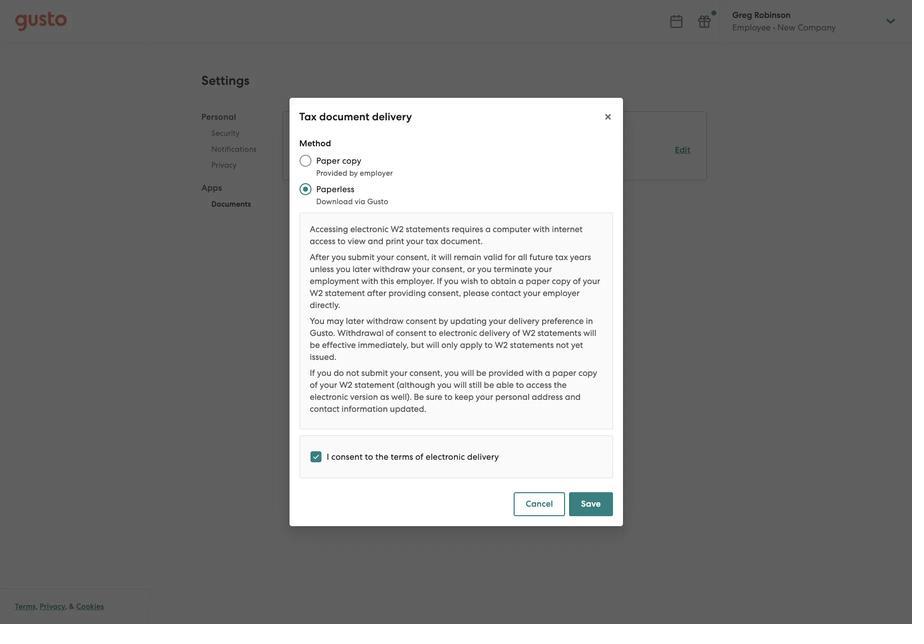 Task type: describe. For each thing, give the bounding box(es) containing it.
provided by employer
[[316, 169, 393, 178]]

if inside after you submit your consent, it will remain valid for all future tax years unless you later withdraw your consent, or you terminate your employment with this employer. if you wish to obtain a paper copy of your w2
[[437, 276, 442, 286]]

withdraw inside you may later withdraw consent by updating your delivery preference in gusto. withdrawal of consent to electronic delivery of
[[367, 316, 404, 326]]

directly.
[[310, 300, 341, 310]]

edit
[[675, 145, 691, 155]]

employer.
[[396, 276, 435, 286]]

cookies button
[[76, 601, 104, 613]]

i
[[327, 452, 329, 462]]

Paperless radio
[[294, 178, 316, 200]]

accessing electronic w2
[[310, 224, 404, 234]]

version
[[350, 392, 378, 402]]

to inside statements will be effective immediately, but will only apply to
[[485, 340, 493, 350]]

computer
[[493, 224, 531, 234]]

your inside "statement (although you will still be able to access the electronic version as well). be sure to keep your personal address and contact information updated."
[[476, 392, 494, 402]]

security
[[212, 129, 240, 138]]

or
[[467, 264, 475, 274]]

provided
[[316, 169, 348, 178]]

1 vertical spatial privacy link
[[40, 602, 65, 611]]

requires
[[452, 224, 484, 234]]

access inside "statement (although you will still be able to access the electronic version as well). be sure to keep your personal address and contact information updated."
[[526, 380, 552, 390]]

apps
[[202, 183, 222, 193]]

group containing personal
[[202, 111, 267, 215]]

your down future
[[535, 264, 552, 274]]

after you submit your consent, it will remain valid for all future tax years unless you later withdraw your consent, or you terminate your employment with this employer. if you wish to obtain a paper copy of your w2
[[310, 252, 601, 298]]

of right 'terms' at left bottom
[[416, 452, 424, 462]]

to up personal
[[516, 380, 524, 390]]

personal
[[202, 112, 236, 122]]

preference
[[542, 316, 584, 326]]

still
[[469, 380, 482, 390]]

of up immediately,
[[386, 328, 394, 338]]

terms
[[15, 602, 36, 611]]

delivery inside tax document delivery paper copy
[[358, 144, 391, 155]]

future
[[530, 252, 554, 262]]

i consent to the terms of electronic delivery
[[327, 452, 499, 462]]

w2 inside after you submit your consent, it will remain valid for all future tax years unless you later withdraw your consent, or you terminate your employment with this employer. if you wish to obtain a paper copy of your w2
[[310, 288, 323, 298]]

apply
[[460, 340, 483, 350]]

address
[[532, 392, 563, 402]]

copy inside if you do not submit your consent, you will be provided with a paper copy of your
[[579, 368, 598, 378]]

only
[[442, 340, 458, 350]]

please
[[463, 288, 490, 298]]

cancel
[[526, 499, 553, 510]]

years
[[570, 252, 591, 262]]

your inside statements requires a computer with internet access to view and print your tax document.
[[407, 236, 424, 246]]

access inside statements requires a computer with internet access to view and print your tax document.
[[310, 236, 336, 246]]

copy up provided by employer at the left top
[[342, 156, 362, 166]]

account menu element
[[720, 0, 898, 42]]

but
[[411, 340, 424, 350]]

the inside "statement (although you will still be able to access the electronic version as well). be sure to keep your personal address and contact information updated."
[[554, 380, 567, 390]]

provided
[[489, 368, 524, 378]]

statements for will
[[538, 328, 582, 338]]

of inside if you do not submit your consent, you will be provided with a paper copy of your
[[310, 380, 318, 390]]

settings
[[202, 73, 250, 88]]

download
[[316, 197, 353, 206]]

paper copy
[[316, 156, 362, 166]]

electronic up view
[[350, 224, 389, 234]]

tax for future
[[556, 252, 568, 262]]

tax document delivery element
[[299, 144, 691, 168]]

of up provided
[[513, 328, 521, 338]]

after
[[310, 252, 330, 262]]

document for tax document delivery
[[319, 110, 370, 123]]

your inside 'statement after providing consent, please contact your employer directly.'
[[524, 288, 541, 298]]

if inside if you do not submit your consent, you will be provided with a paper copy of your
[[310, 368, 315, 378]]

your down the print
[[377, 252, 394, 262]]

tax for tax document delivery paper copy
[[299, 144, 313, 155]]

copy inside after you submit your consent, it will remain valid for all future tax years unless you later withdraw your consent, or you terminate your employment with this employer. if you wish to obtain a paper copy of your w2
[[552, 276, 571, 286]]

your up employer.
[[413, 264, 430, 274]]

with inside if you do not submit your consent, you will be provided with a paper copy of your
[[526, 368, 543, 378]]

well).
[[391, 392, 412, 402]]

and inside "statement (although you will still be able to access the electronic version as well). be sure to keep your personal address and contact information updated."
[[565, 392, 581, 402]]

via
[[355, 197, 366, 206]]

electronic inside you may later withdraw consent by updating your delivery preference in gusto. withdrawal of consent to electronic delivery of
[[439, 328, 477, 338]]

statement for (although
[[355, 380, 395, 390]]

security link
[[202, 125, 267, 141]]

consent, left it
[[396, 252, 430, 262]]

save
[[581, 499, 601, 510]]

do
[[334, 368, 344, 378]]

save button
[[569, 493, 613, 517]]

tax document delivery paper copy
[[299, 144, 391, 167]]

remain
[[454, 252, 482, 262]]

valid
[[484, 252, 503, 262]]

paperless
[[316, 184, 355, 194]]

(although
[[397, 380, 435, 390]]

this
[[381, 276, 394, 286]]

electronic right 'terms' at left bottom
[[426, 452, 465, 462]]

gusto
[[368, 197, 389, 206]]

notifications link
[[202, 141, 267, 157]]

&
[[69, 602, 74, 611]]

not inside statements not yet issued.
[[556, 340, 569, 350]]

statements for requires
[[406, 224, 450, 234]]

you up employment
[[336, 264, 351, 274]]

withdrawal
[[338, 328, 384, 338]]

paper inside if you do not submit your consent, you will be provided with a paper copy of your
[[553, 368, 577, 378]]

home image
[[15, 11, 67, 31]]

cookies
[[76, 602, 104, 611]]

0 horizontal spatial employer
[[360, 169, 393, 178]]

you may later withdraw consent by updating your delivery preference in gusto. withdrawal of consent to electronic delivery of
[[310, 316, 593, 338]]

cancel button
[[514, 493, 565, 517]]

1 vertical spatial consent
[[396, 328, 427, 338]]

you
[[310, 316, 325, 326]]

method
[[299, 138, 331, 149]]

you right 'or'
[[478, 264, 492, 274]]

will down in
[[584, 328, 597, 338]]

statement after providing consent, please contact your employer directly.
[[310, 288, 580, 310]]

2 , from the left
[[65, 602, 67, 611]]

document.
[[441, 236, 483, 246]]

sure
[[426, 392, 443, 402]]

be inside statements will be effective immediately, but will only apply to
[[310, 340, 320, 350]]

consent, down it
[[432, 264, 465, 274]]

you right after
[[332, 252, 346, 262]]



Task type: locate. For each thing, give the bounding box(es) containing it.
submit inside after you submit your consent, it will remain valid for all future tax years unless you later withdraw your consent, or you terminate your employment with this employer. if you wish to obtain a paper copy of your w2
[[348, 252, 375, 262]]

consent, down wish
[[428, 288, 461, 298]]

will right it
[[439, 252, 452, 262]]

0 horizontal spatial a
[[486, 224, 491, 234]]

immediately,
[[358, 340, 409, 350]]

consent, inside 'statement after providing consent, please contact your employer directly.'
[[428, 288, 461, 298]]

0 horizontal spatial paper
[[526, 276, 550, 286]]

1 vertical spatial privacy
[[40, 602, 65, 611]]

to inside after you submit your consent, it will remain valid for all future tax years unless you later withdraw your consent, or you terminate your employment with this employer. if you wish to obtain a paper copy of your w2
[[481, 276, 489, 286]]

later up withdrawal at the bottom left
[[346, 316, 364, 326]]

privacy link
[[202, 157, 267, 173], [40, 602, 65, 611]]

your down years
[[583, 276, 601, 286]]

providing
[[389, 288, 426, 298]]

obtain
[[491, 276, 517, 286]]

the
[[554, 380, 567, 390], [376, 452, 389, 462]]

privacy link left '&'
[[40, 602, 65, 611]]

2 vertical spatial with
[[526, 368, 543, 378]]

consent, up (although
[[410, 368, 443, 378]]

to left 'terms' at left bottom
[[365, 452, 373, 462]]

copy inside tax document delivery paper copy
[[325, 157, 343, 167]]

gusto navigation element
[[0, 43, 149, 83]]

0 horizontal spatial ,
[[36, 602, 38, 611]]

1 vertical spatial submit
[[362, 368, 388, 378]]

tax for your
[[426, 236, 439, 246]]

paper inside tax document delivery dialog
[[316, 156, 340, 166]]

in
[[586, 316, 593, 326]]

access down accessing
[[310, 236, 336, 246]]

tax document delivery
[[299, 110, 412, 123]]

not left yet
[[556, 340, 569, 350]]

0 horizontal spatial tax
[[426, 236, 439, 246]]

a right requires
[[486, 224, 491, 234]]

privacy link down notifications
[[202, 157, 267, 173]]

issued.
[[310, 352, 337, 362]]

with inside statements requires a computer with internet access to view and print your tax document.
[[533, 224, 550, 234]]

1 horizontal spatial and
[[565, 392, 581, 402]]

1 vertical spatial a
[[519, 276, 524, 286]]

paper inside after you submit your consent, it will remain valid for all future tax years unless you later withdraw your consent, or you terminate your employment with this employer. if you wish to obtain a paper copy of your w2
[[526, 276, 550, 286]]

1 vertical spatial later
[[346, 316, 364, 326]]

be inside "statement (although you will still be able to access the electronic version as well). be sure to keep your personal address and contact information updated."
[[484, 380, 494, 390]]

not right the 'do'
[[346, 368, 359, 378]]

1 horizontal spatial the
[[554, 380, 567, 390]]

1 vertical spatial not
[[346, 368, 359, 378]]

documents link
[[202, 196, 267, 212]]

0 horizontal spatial and
[[368, 236, 384, 246]]

submit
[[348, 252, 375, 262], [362, 368, 388, 378]]

edit link
[[675, 145, 691, 155]]

you inside "statement (although you will still be able to access the electronic version as well). be sure to keep your personal address and contact information updated."
[[438, 380, 452, 390]]

effective
[[322, 340, 356, 350]]

contact
[[492, 288, 521, 298], [310, 404, 340, 414]]

statements not yet issued.
[[310, 340, 583, 362]]

later inside after you submit your consent, it will remain valid for all future tax years unless you later withdraw your consent, or you terminate your employment with this employer. if you wish to obtain a paper copy of your w2
[[353, 264, 371, 274]]

1 vertical spatial statement
[[355, 380, 395, 390]]

privacy left '&'
[[40, 602, 65, 611]]

statement for after
[[325, 288, 365, 298]]

tax inside tax document delivery paper copy
[[299, 144, 313, 155]]

by up statements will be effective immediately, but will only apply to
[[439, 316, 448, 326]]

documents
[[212, 200, 251, 209]]

will inside if you do not submit your consent, you will be provided with a paper copy of your
[[461, 368, 474, 378]]

0 vertical spatial document
[[319, 110, 370, 123]]

gusto.
[[310, 328, 335, 338]]

paper up provided
[[316, 156, 340, 166]]

be inside if you do not submit your consent, you will be provided with a paper copy of your
[[477, 368, 487, 378]]

later
[[353, 264, 371, 274], [346, 316, 364, 326]]

,
[[36, 602, 38, 611], [65, 602, 67, 611]]

paper up address
[[553, 368, 577, 378]]

updated.
[[390, 404, 427, 414]]

a up address
[[545, 368, 551, 378]]

statements requires a computer with internet access to view and print your tax document.
[[310, 224, 583, 246]]

0 vertical spatial privacy link
[[202, 157, 267, 173]]

notifications
[[212, 145, 257, 154]]

you left the 'do'
[[317, 368, 332, 378]]

tax inside dialog
[[299, 110, 317, 123]]

1 vertical spatial if
[[310, 368, 315, 378]]

1 horizontal spatial if
[[437, 276, 442, 286]]

copy down years
[[552, 276, 571, 286]]

the up address
[[554, 380, 567, 390]]

document
[[319, 110, 370, 123], [316, 144, 356, 155]]

later up 'after'
[[353, 264, 371, 274]]

statements inside statements requires a computer with internet access to view and print your tax document.
[[406, 224, 450, 234]]

with
[[533, 224, 550, 234], [362, 276, 379, 286], [526, 368, 543, 378]]

group
[[202, 111, 267, 215]]

statements down preference
[[538, 328, 582, 338]]

0 horizontal spatial access
[[310, 236, 336, 246]]

1 vertical spatial paper
[[553, 368, 577, 378]]

0 vertical spatial a
[[486, 224, 491, 234]]

1 vertical spatial statements
[[538, 328, 582, 338]]

withdraw
[[373, 264, 411, 274], [367, 316, 404, 326]]

statement (although you will still be able to access the electronic version as well). be sure to keep your personal address and contact information updated.
[[310, 380, 581, 414]]

1 vertical spatial and
[[565, 392, 581, 402]]

with inside after you submit your consent, it will remain valid for all future tax years unless you later withdraw your consent, or you terminate your employment with this employer. if you wish to obtain a paper copy of your w2
[[362, 276, 379, 286]]

will up keep
[[454, 380, 467, 390]]

preferences group
[[299, 124, 691, 168]]

terminate
[[494, 264, 533, 274]]

statements for not
[[510, 340, 554, 350]]

to inside statements requires a computer with internet access to view and print your tax document.
[[338, 236, 346, 246]]

as
[[380, 392, 389, 402]]

accessing
[[310, 224, 348, 234]]

be down gusto. at left bottom
[[310, 340, 320, 350]]

internet
[[552, 224, 583, 234]]

yet
[[571, 340, 583, 350]]

statements inside statements will be effective immediately, but will only apply to
[[538, 328, 582, 338]]

2 vertical spatial statements
[[510, 340, 554, 350]]

your right the print
[[407, 236, 424, 246]]

0 vertical spatial withdraw
[[373, 264, 411, 274]]

electronic
[[350, 224, 389, 234], [439, 328, 477, 338], [310, 392, 348, 402], [426, 452, 465, 462]]

to right sure
[[445, 392, 453, 402]]

view
[[348, 236, 366, 246]]

document up tax document delivery paper copy
[[319, 110, 370, 123]]

information
[[342, 404, 388, 414]]

access up address
[[526, 380, 552, 390]]

be
[[414, 392, 424, 402]]

1 vertical spatial access
[[526, 380, 552, 390]]

unless
[[310, 264, 334, 274]]

document up paper copy
[[316, 144, 356, 155]]

withdraw up "this"
[[373, 264, 411, 274]]

terms link
[[15, 602, 36, 611]]

employer up preference
[[543, 288, 580, 298]]

1 horizontal spatial ,
[[65, 602, 67, 611]]

tax inside after you submit your consent, it will remain valid for all future tax years unless you later withdraw your consent, or you terminate your employment with this employer. if you wish to obtain a paper copy of your w2
[[556, 252, 568, 262]]

to up statements not yet issued.
[[429, 328, 437, 338]]

1 horizontal spatial a
[[519, 276, 524, 286]]

tax document delivery dialog
[[289, 98, 623, 527]]

1 horizontal spatial paper
[[553, 368, 577, 378]]

statement up as
[[355, 380, 395, 390]]

2 tax from the top
[[299, 144, 313, 155]]

0 horizontal spatial privacy link
[[40, 602, 65, 611]]

terms , privacy , & cookies
[[15, 602, 104, 611]]

you down statements not yet issued.
[[445, 368, 459, 378]]

consent
[[406, 316, 437, 326], [396, 328, 427, 338], [332, 452, 363, 462]]

1 vertical spatial be
[[477, 368, 487, 378]]

contact down the 'do'
[[310, 404, 340, 414]]

with up address
[[526, 368, 543, 378]]

by inside you may later withdraw consent by updating your delivery preference in gusto. withdrawal of consent to electronic delivery of
[[439, 316, 448, 326]]

w2
[[391, 224, 404, 234], [310, 288, 323, 298], [523, 328, 536, 338], [495, 340, 508, 350], [340, 380, 353, 390]]

document inside dialog
[[319, 110, 370, 123]]

0 vertical spatial if
[[437, 276, 442, 286]]

0 vertical spatial contact
[[492, 288, 521, 298]]

copy
[[342, 156, 362, 166], [325, 157, 343, 167], [552, 276, 571, 286], [579, 368, 598, 378]]

privacy down notifications link
[[212, 161, 237, 170]]

of down issued. on the left bottom of the page
[[310, 380, 318, 390]]

0 vertical spatial the
[[554, 380, 567, 390]]

copy down yet
[[579, 368, 598, 378]]

0 horizontal spatial the
[[376, 452, 389, 462]]

tax inside statements requires a computer with internet access to view and print your tax document.
[[426, 236, 439, 246]]

able
[[497, 380, 514, 390]]

wish
[[461, 276, 478, 286]]

I consent to the terms of electronic delivery checkbox
[[305, 446, 327, 468]]

to up "please"
[[481, 276, 489, 286]]

keep
[[455, 392, 474, 402]]

statement
[[325, 288, 365, 298], [355, 380, 395, 390]]

a down terminate
[[519, 276, 524, 286]]

statement down employment
[[325, 288, 365, 298]]

1 vertical spatial document
[[316, 144, 356, 155]]

paper
[[526, 276, 550, 286], [553, 368, 577, 378]]

0 horizontal spatial if
[[310, 368, 315, 378]]

you left wish
[[444, 276, 459, 286]]

will inside after you submit your consent, it will remain valid for all future tax years unless you later withdraw your consent, or you terminate your employment with this employer. if you wish to obtain a paper copy of your w2
[[439, 252, 452, 262]]

after
[[367, 288, 387, 298]]

access
[[310, 236, 336, 246], [526, 380, 552, 390]]

contact inside "statement (although you will still be able to access the electronic version as well). be sure to keep your personal address and contact information updated."
[[310, 404, 340, 414]]

Paper copy radio
[[294, 150, 316, 172]]

and right address
[[565, 392, 581, 402]]

statements up provided
[[510, 340, 554, 350]]

later inside you may later withdraw consent by updating your delivery preference in gusto. withdrawal of consent to electronic delivery of
[[346, 316, 364, 326]]

1 vertical spatial withdraw
[[367, 316, 404, 326]]

0 vertical spatial privacy
[[212, 161, 237, 170]]

1 horizontal spatial privacy link
[[202, 157, 267, 173]]

if down issued. on the left bottom of the page
[[310, 368, 315, 378]]

with left internet
[[533, 224, 550, 234]]

document for tax document delivery paper copy
[[316, 144, 356, 155]]

a
[[486, 224, 491, 234], [519, 276, 524, 286], [545, 368, 551, 378]]

electronic down the 'do'
[[310, 392, 348, 402]]

electronic up only on the bottom of the page
[[439, 328, 477, 338]]

document inside tax document delivery paper copy
[[316, 144, 356, 155]]

employer up the gusto
[[360, 169, 393, 178]]

1 , from the left
[[36, 602, 38, 611]]

1 vertical spatial contact
[[310, 404, 340, 414]]

be up still
[[477, 368, 487, 378]]

consent,
[[396, 252, 430, 262], [432, 264, 465, 274], [428, 288, 461, 298], [410, 368, 443, 378]]

0 horizontal spatial privacy
[[40, 602, 65, 611]]

print
[[386, 236, 404, 246]]

0 vertical spatial later
[[353, 264, 371, 274]]

you up sure
[[438, 380, 452, 390]]

will inside "statement (although you will still be able to access the electronic version as well). be sure to keep your personal address and contact information updated."
[[454, 380, 467, 390]]

0 vertical spatial tax
[[426, 236, 439, 246]]

0 vertical spatial consent
[[406, 316, 437, 326]]

if you do not submit your consent, you will be provided with a paper copy of your
[[310, 368, 598, 390]]

statement inside "statement (although you will still be able to access the electronic version as well). be sure to keep your personal address and contact information updated."
[[355, 380, 395, 390]]

employment
[[310, 276, 359, 286]]

0 horizontal spatial by
[[350, 169, 358, 178]]

1 vertical spatial by
[[439, 316, 448, 326]]

1 horizontal spatial contact
[[492, 288, 521, 298]]

tax
[[299, 110, 317, 123], [299, 144, 313, 155]]

of down years
[[573, 276, 581, 286]]

tax up it
[[426, 236, 439, 246]]

0 vertical spatial tax
[[299, 110, 317, 123]]

withdraw up immediately,
[[367, 316, 404, 326]]

of inside after you submit your consent, it will remain valid for all future tax years unless you later withdraw your consent, or you terminate your employment with this employer. if you wish to obtain a paper copy of your w2
[[573, 276, 581, 286]]

tax for tax document delivery
[[299, 110, 317, 123]]

if
[[437, 276, 442, 286], [310, 368, 315, 378]]

2 vertical spatial a
[[545, 368, 551, 378]]

employer inside 'statement after providing consent, please contact your employer directly.'
[[543, 288, 580, 298]]

statement inside 'statement after providing consent, please contact your employer directly.'
[[325, 288, 365, 298]]

be
[[310, 340, 320, 350], [477, 368, 487, 378], [484, 380, 494, 390]]

1 horizontal spatial tax
[[556, 252, 568, 262]]

2 vertical spatial be
[[484, 380, 494, 390]]

your down still
[[476, 392, 494, 402]]

0 vertical spatial paper
[[526, 276, 550, 286]]

your down terminate
[[524, 288, 541, 298]]

a inside after you submit your consent, it will remain valid for all future tax years unless you later withdraw your consent, or you terminate your employment with this employer. if you wish to obtain a paper copy of your w2
[[519, 276, 524, 286]]

submit inside if you do not submit your consent, you will be provided with a paper copy of your
[[362, 368, 388, 378]]

tax left years
[[556, 252, 568, 262]]

not
[[556, 340, 569, 350], [346, 368, 359, 378]]

by down paper copy
[[350, 169, 358, 178]]

tax
[[426, 236, 439, 246], [556, 252, 568, 262]]

statements
[[406, 224, 450, 234], [538, 328, 582, 338], [510, 340, 554, 350]]

0 vertical spatial access
[[310, 236, 336, 246]]

will up still
[[461, 368, 474, 378]]

may
[[327, 316, 344, 326]]

employer
[[360, 169, 393, 178], [543, 288, 580, 298]]

0 vertical spatial statement
[[325, 288, 365, 298]]

0 vertical spatial submit
[[348, 252, 375, 262]]

1 vertical spatial employer
[[543, 288, 580, 298]]

statements up it
[[406, 224, 450, 234]]

and
[[368, 236, 384, 246], [565, 392, 581, 402]]

terms
[[391, 452, 413, 462]]

all
[[518, 252, 528, 262]]

0 vertical spatial with
[[533, 224, 550, 234]]

of
[[573, 276, 581, 286], [386, 328, 394, 338], [513, 328, 521, 338], [310, 380, 318, 390], [416, 452, 424, 462]]

1 vertical spatial tax
[[299, 144, 313, 155]]

consent, inside if you do not submit your consent, you will be provided with a paper copy of your
[[410, 368, 443, 378]]

and inside statements requires a computer with internet access to view and print your tax document.
[[368, 236, 384, 246]]

your inside you may later withdraw consent by updating your delivery preference in gusto. withdrawal of consent to electronic delivery of
[[489, 316, 507, 326]]

2 vertical spatial consent
[[332, 452, 363, 462]]

the left 'terms' at left bottom
[[376, 452, 389, 462]]

2 horizontal spatial a
[[545, 368, 551, 378]]

statements inside statements not yet issued.
[[510, 340, 554, 350]]

1 horizontal spatial access
[[526, 380, 552, 390]]

if up 'statement after providing consent, please contact your employer directly.' at the top of page
[[437, 276, 442, 286]]

personal
[[496, 392, 530, 402]]

submit down view
[[348, 252, 375, 262]]

1 horizontal spatial employer
[[543, 288, 580, 298]]

1 horizontal spatial privacy
[[212, 161, 237, 170]]

contact inside 'statement after providing consent, please contact your employer directly.'
[[492, 288, 521, 298]]

submit up as
[[362, 368, 388, 378]]

0 horizontal spatial not
[[346, 368, 359, 378]]

electronic inside "statement (although you will still be able to access the electronic version as well). be sure to keep your personal address and contact information updated."
[[310, 392, 348, 402]]

0 horizontal spatial contact
[[310, 404, 340, 414]]

it
[[432, 252, 437, 262]]

paper inside tax document delivery paper copy
[[299, 157, 323, 167]]

0 vertical spatial statements
[[406, 224, 450, 234]]

be right still
[[484, 380, 494, 390]]

a inside statements requires a computer with internet access to view and print your tax document.
[[486, 224, 491, 234]]

0 vertical spatial employer
[[360, 169, 393, 178]]

delivery
[[372, 110, 412, 123], [358, 144, 391, 155], [509, 316, 540, 326], [479, 328, 511, 338], [467, 452, 499, 462]]

withdraw inside after you submit your consent, it will remain valid for all future tax years unless you later withdraw your consent, or you terminate your employment with this employer. if you wish to obtain a paper copy of your w2
[[373, 264, 411, 274]]

your right updating
[[489, 316, 507, 326]]

0 vertical spatial be
[[310, 340, 320, 350]]

0 vertical spatial not
[[556, 340, 569, 350]]

1 vertical spatial with
[[362, 276, 379, 286]]

to right apply
[[485, 340, 493, 350]]

download via gusto
[[316, 197, 389, 206]]

0 vertical spatial and
[[368, 236, 384, 246]]

and right view
[[368, 236, 384, 246]]

paper down future
[[526, 276, 550, 286]]

not inside if you do not submit your consent, you will be provided with a paper copy of your
[[346, 368, 359, 378]]

copy up provided
[[325, 157, 343, 167]]

your down the 'do'
[[320, 380, 337, 390]]

to left view
[[338, 236, 346, 246]]

paper down method
[[299, 157, 323, 167]]

1 horizontal spatial not
[[556, 340, 569, 350]]

1 vertical spatial the
[[376, 452, 389, 462]]

to inside you may later withdraw consent by updating your delivery preference in gusto. withdrawal of consent to electronic delivery of
[[429, 328, 437, 338]]

contact down obtain
[[492, 288, 521, 298]]

updating
[[451, 316, 487, 326]]

will right but
[[426, 340, 440, 350]]

with up 'after'
[[362, 276, 379, 286]]

a inside if you do not submit your consent, you will be provided with a paper copy of your
[[545, 368, 551, 378]]

1 tax from the top
[[299, 110, 317, 123]]

0 vertical spatial by
[[350, 169, 358, 178]]

1 horizontal spatial by
[[439, 316, 448, 326]]

1 vertical spatial tax
[[556, 252, 568, 262]]

statements will be effective immediately, but will only apply to
[[310, 328, 597, 350]]

your up (although
[[390, 368, 408, 378]]

for
[[505, 252, 516, 262]]



Task type: vqa. For each thing, say whether or not it's contained in the screenshot.
"ELECTRONIC" within statement (although you will still be able to access the electronic version as well). Be sure to keep your personal address and contact information updated.
yes



